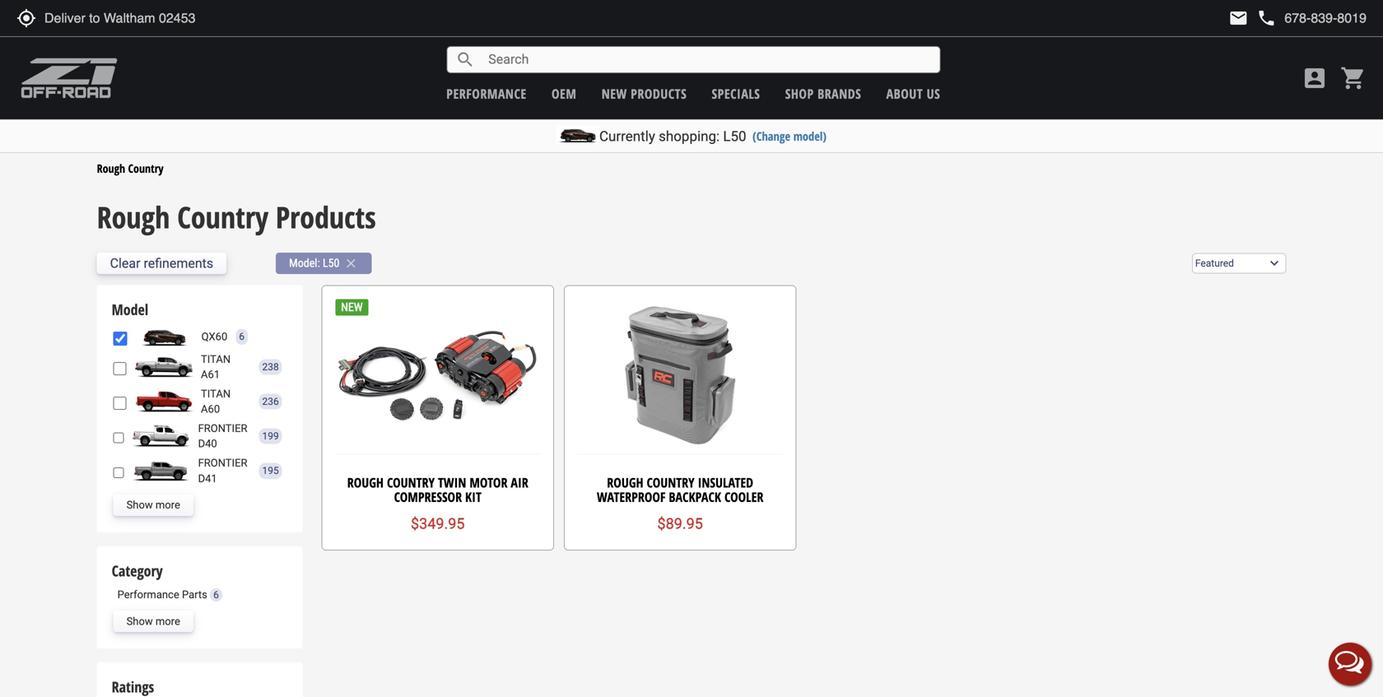 Task type: locate. For each thing, give the bounding box(es) containing it.
show more button
[[113, 495, 193, 516], [113, 611, 193, 633]]

qx60
[[201, 331, 228, 343]]

insulated
[[698, 474, 754, 492]]

performance
[[117, 589, 179, 601]]

backpack
[[669, 488, 721, 506]]

6
[[239, 331, 245, 343], [213, 590, 219, 601]]

titan
[[201, 353, 231, 365], [201, 388, 231, 400]]

specials
[[712, 85, 760, 103]]

us
[[927, 85, 941, 103]]

1 vertical spatial 6
[[213, 590, 219, 601]]

titan up 'a60'
[[201, 388, 231, 400]]

0 vertical spatial more
[[156, 499, 180, 511]]

country for rough country
[[128, 161, 164, 176]]

6 right "parts"
[[213, 590, 219, 601]]

1 titan from the top
[[201, 353, 231, 365]]

1 vertical spatial frontier
[[198, 457, 247, 470]]

d41
[[198, 472, 217, 485]]

l50 left close
[[323, 257, 340, 270]]

0 horizontal spatial 6
[[213, 590, 219, 601]]

1 vertical spatial show more button
[[113, 611, 193, 633]]

1 frontier from the top
[[198, 422, 247, 435]]

country for rough country insulated waterproof backpack cooler
[[647, 474, 695, 492]]

nissan frontier d40 2005 2006 2007 2008 2009 2010 2011 2012 2013 2014 2015 2016 2017 2018 2019 2020 2021 vq40de vq38dd qr25de 4.0l 3.8l 2.5l s se sl sv le xe pro-4x offroad z1 off-road image
[[128, 426, 194, 447]]

2 more from the top
[[156, 615, 180, 628]]

new products
[[602, 85, 687, 103]]

account_box
[[1302, 65, 1328, 91]]

shop
[[785, 85, 814, 103]]

1 show more from the top
[[126, 499, 180, 511]]

2 show more from the top
[[126, 615, 180, 628]]

model
[[112, 300, 148, 320]]

more
[[156, 499, 180, 511], [156, 615, 180, 628]]

2 show from the top
[[126, 615, 153, 628]]

1 vertical spatial titan
[[201, 388, 231, 400]]

2 show more button from the top
[[113, 611, 193, 633]]

rough country
[[97, 161, 164, 176]]

1 show from the top
[[126, 499, 153, 511]]

1 horizontal spatial 6
[[239, 331, 245, 343]]

clear
[[110, 256, 140, 271]]

model:
[[289, 257, 320, 270]]

more down nissan frontier d41 2022 2023 vq38dd 3.8l s sv pro-x pro-4x z1 off-road image
[[156, 499, 180, 511]]

clear refinements button
[[97, 253, 227, 274]]

l50 left (change
[[723, 128, 747, 145]]

frontier
[[198, 422, 247, 435], [198, 457, 247, 470]]

1 vertical spatial show more
[[126, 615, 180, 628]]

show more button down nissan frontier d41 2022 2023 vq38dd 3.8l s sv pro-x pro-4x z1 off-road image
[[113, 495, 193, 516]]

show more down performance
[[126, 615, 180, 628]]

rough for rough country products
[[97, 197, 170, 237]]

more down performance
[[156, 615, 180, 628]]

account_box link
[[1298, 65, 1332, 91]]

None checkbox
[[113, 396, 127, 410], [113, 466, 124, 480], [113, 396, 127, 410], [113, 466, 124, 480]]

2 titan from the top
[[201, 388, 231, 400]]

clear refinements
[[110, 256, 213, 271]]

country
[[128, 161, 164, 176], [177, 197, 268, 237], [387, 474, 435, 492], [647, 474, 695, 492]]

l50
[[723, 128, 747, 145], [323, 257, 340, 270]]

rough inside rough country insulated waterproof backpack cooler
[[607, 474, 644, 492]]

frontier up "d40"
[[198, 422, 247, 435]]

shopping:
[[659, 128, 720, 145]]

model)
[[794, 128, 827, 144]]

oem
[[552, 85, 577, 103]]

compressor
[[394, 488, 462, 506]]

category
[[112, 561, 163, 581]]

6 inside category performance parts 6
[[213, 590, 219, 601]]

titan for a61
[[201, 353, 231, 365]]

0 horizontal spatial l50
[[323, 257, 340, 270]]

nissan titan a60 2004 2005 2006 2007 2008 2009 2010 2011 2012 2013 2014 2015 vk56de 5.6l s se sv sl le xe pro-4x offroad z1 off-road image
[[131, 391, 197, 413]]

category performance parts 6
[[112, 561, 219, 601]]

1 show more button from the top
[[113, 495, 193, 516]]

d40
[[198, 438, 217, 450]]

my_location
[[16, 8, 36, 28]]

motor
[[470, 474, 508, 492]]

mail link
[[1229, 8, 1249, 28]]

0 vertical spatial show
[[126, 499, 153, 511]]

show more button down performance
[[113, 611, 193, 633]]

about us
[[887, 85, 941, 103]]

infiniti qx60 l50 2013 2014 2015 2016 2017 2018 2019 2020 vq35de vq35dd 3.5l z1 off-road image
[[131, 326, 197, 348]]

shopping_cart link
[[1337, 65, 1367, 91]]

titan up a61
[[201, 353, 231, 365]]

1 vertical spatial l50
[[323, 257, 340, 270]]

country inside rough country twin motor air compressor kit
[[387, 474, 435, 492]]

shopping_cart
[[1341, 65, 1367, 91]]

show more down nissan frontier d41 2022 2023 vq38dd 3.8l s sv pro-x pro-4x z1 off-road image
[[126, 499, 180, 511]]

1 horizontal spatial l50
[[723, 128, 747, 145]]

1 vertical spatial show
[[126, 615, 153, 628]]

0 vertical spatial show more
[[126, 499, 180, 511]]

(change
[[753, 128, 791, 144]]

show for model
[[126, 499, 153, 511]]

show
[[126, 499, 153, 511], [126, 615, 153, 628]]

show more
[[126, 499, 180, 511], [126, 615, 180, 628]]

show down nissan frontier d41 2022 2023 vq38dd 3.8l s sv pro-x pro-4x z1 off-road image
[[126, 499, 153, 511]]

waterproof
[[597, 488, 666, 506]]

0 vertical spatial frontier
[[198, 422, 247, 435]]

0 vertical spatial titan
[[201, 353, 231, 365]]

products
[[631, 85, 687, 103]]

238
[[262, 361, 279, 373]]

1 more from the top
[[156, 499, 180, 511]]

show down performance
[[126, 615, 153, 628]]

shop brands link
[[785, 85, 862, 103]]

0 vertical spatial l50
[[723, 128, 747, 145]]

6 right qx60
[[239, 331, 245, 343]]

model: l50 close
[[289, 256, 359, 271]]

236
[[262, 396, 279, 408]]

0 vertical spatial show more button
[[113, 495, 193, 516]]

country inside rough country insulated waterproof backpack cooler
[[647, 474, 695, 492]]

frontier for d41
[[198, 457, 247, 470]]

show more button for category
[[113, 611, 193, 633]]

frontier up d41
[[198, 457, 247, 470]]

performance link
[[447, 85, 527, 103]]

close
[[344, 256, 359, 271]]

rough
[[97, 161, 125, 176], [97, 197, 170, 237], [347, 474, 384, 492], [607, 474, 644, 492]]

2 frontier from the top
[[198, 457, 247, 470]]

rough for rough country twin motor air compressor kit
[[347, 474, 384, 492]]

more for model
[[156, 499, 180, 511]]

more for category
[[156, 615, 180, 628]]

currently
[[599, 128, 655, 145]]

a60
[[201, 403, 220, 415]]

None checkbox
[[113, 332, 127, 346], [113, 362, 127, 376], [113, 431, 124, 445], [113, 332, 127, 346], [113, 362, 127, 376], [113, 431, 124, 445]]

1 vertical spatial more
[[156, 615, 180, 628]]

rough inside rough country twin motor air compressor kit
[[347, 474, 384, 492]]

brands
[[818, 85, 862, 103]]



Task type: describe. For each thing, give the bounding box(es) containing it.
cooler
[[725, 488, 764, 506]]

kit
[[465, 488, 482, 506]]

frontier d41
[[198, 457, 247, 485]]

mail phone
[[1229, 8, 1277, 28]]

country for rough country twin motor air compressor kit
[[387, 474, 435, 492]]

search
[[456, 50, 475, 70]]

rough country twin motor air compressor kit
[[347, 474, 528, 506]]

new products link
[[602, 85, 687, 103]]

country for rough country products
[[177, 197, 268, 237]]

phone
[[1257, 8, 1277, 28]]

titan a60
[[201, 388, 231, 415]]

frontier d40
[[198, 422, 247, 450]]

rough country insulated waterproof backpack cooler
[[597, 474, 764, 506]]

$89.95
[[658, 515, 703, 533]]

about
[[887, 85, 923, 103]]

performance
[[447, 85, 527, 103]]

199
[[262, 431, 279, 442]]

twin
[[438, 474, 466, 492]]

195
[[262, 465, 279, 477]]

titan for a60
[[201, 388, 231, 400]]

frontier for d40
[[198, 422, 247, 435]]

$349.95
[[411, 515, 465, 533]]

rough for rough country
[[97, 161, 125, 176]]

z1 motorsports logo image
[[21, 58, 118, 99]]

l50 inside 'model: l50 close'
[[323, 257, 340, 270]]

rough country link
[[97, 161, 164, 176]]

a61
[[201, 368, 220, 381]]

new
[[602, 85, 627, 103]]

oem link
[[552, 85, 577, 103]]

0 vertical spatial 6
[[239, 331, 245, 343]]

rough for rough country insulated waterproof backpack cooler
[[607, 474, 644, 492]]

show for category
[[126, 615, 153, 628]]

show more for category
[[126, 615, 180, 628]]

show more button for model
[[113, 495, 193, 516]]

parts
[[182, 589, 207, 601]]

mail
[[1229, 8, 1249, 28]]

air
[[511, 474, 528, 492]]

nissan frontier d41 2022 2023 vq38dd 3.8l s sv pro-x pro-4x z1 off-road image
[[128, 461, 194, 482]]

Search search field
[[475, 47, 940, 72]]

titan a61
[[201, 353, 231, 381]]

show more for model
[[126, 499, 180, 511]]

refinements
[[144, 256, 213, 271]]

shop brands
[[785, 85, 862, 103]]

currently shopping: l50 (change model)
[[599, 128, 827, 145]]

rough country products
[[97, 197, 376, 237]]

(change model) link
[[753, 128, 827, 144]]

about us link
[[887, 85, 941, 103]]

products
[[276, 197, 376, 237]]

nissan titan xd h61 2016 2017 2018 2019 2020 cummins diesel z1 off-road image
[[131, 356, 197, 378]]

phone link
[[1257, 8, 1367, 28]]

specials link
[[712, 85, 760, 103]]



Task type: vqa. For each thing, say whether or not it's contained in the screenshot.
the top PANEL
no



